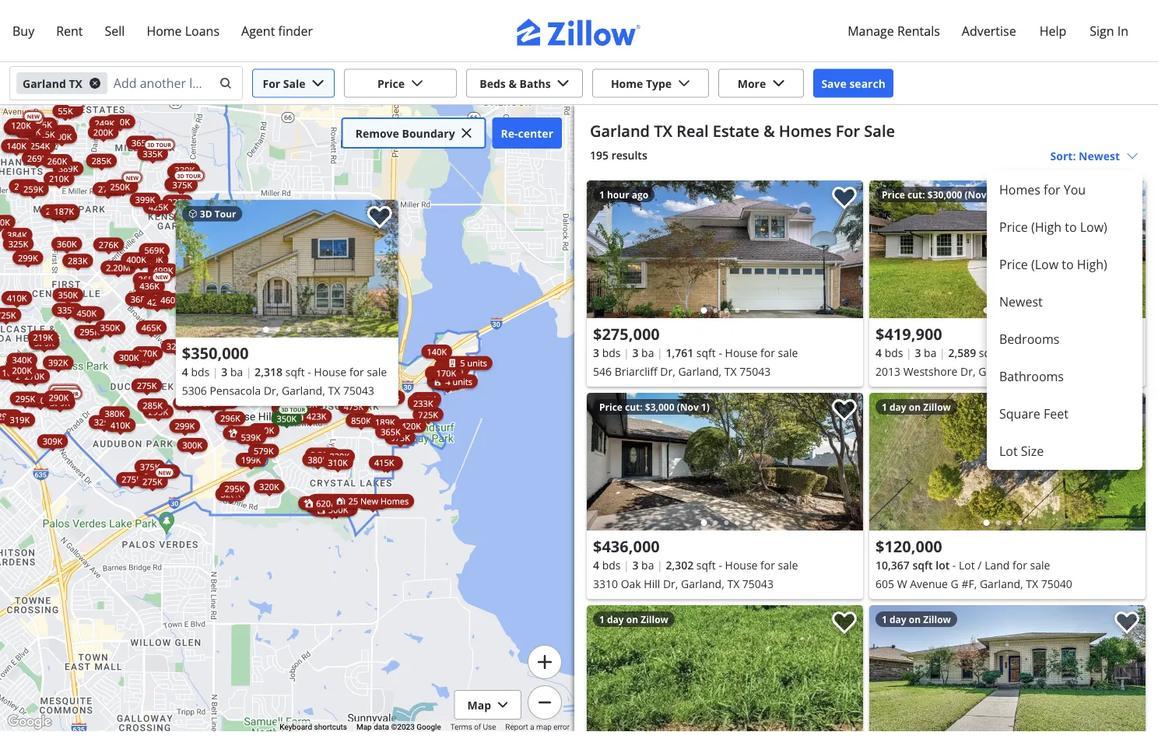 Task type: vqa. For each thing, say whether or not it's contained in the screenshot.


Task type: describe. For each thing, give the bounding box(es) containing it.
sale
[[865, 120, 895, 141]]

1 vertical spatial 460k
[[161, 294, 181, 306]]

0 vertical spatial 299k link
[[13, 251, 43, 265]]

1 horizontal spatial 380k link
[[302, 453, 333, 467]]

price (high to low)
[[1000, 219, 1108, 236]]

0 horizontal spatial 389k link
[[53, 162, 84, 176]]

2 vertical spatial 365k link
[[375, 425, 406, 439]]

1 horizontal spatial 465k
[[170, 179, 190, 190]]

757k link
[[218, 327, 249, 341]]

save this home image for $419,900
[[1115, 187, 1140, 210]]

save search button
[[814, 69, 894, 98]]

400k for the left 400k link
[[52, 131, 72, 143]]

0 horizontal spatial 510k link
[[211, 340, 242, 354]]

310k for 310k 140k
[[307, 356, 327, 368]]

295k up 319k
[[15, 393, 35, 405]]

chevron right image for property images, use arrow keys to navigate, image 1 of 40 group
[[372, 260, 391, 278]]

garland, down 2,302 sqft
[[681, 577, 725, 591]]

westshore
[[904, 364, 958, 379]]

349k link
[[272, 401, 302, 415]]

chevron left image for $419,900
[[878, 240, 896, 259]]

187k for topmost 187k link
[[42, 129, 62, 140]]

625k for 625k
[[274, 385, 294, 397]]

1 horizontal spatial 620k link
[[298, 497, 342, 511]]

295k link down "199k" link
[[219, 482, 250, 496]]

tour for 335k
[[156, 141, 171, 149]]

bds for $275,000
[[602, 345, 621, 360]]

170k
[[436, 367, 456, 379]]

3 for $419,900
[[915, 345, 921, 360]]

1 5306 pensacola dr, garland, tx 75043 image from the left
[[176, 200, 399, 338]]

chevron right image for property images, use arrow keys to navigate, image 1 of 2 group
[[837, 665, 856, 684]]

map for map data ©2023 google
[[357, 723, 372, 732]]

1 vertical spatial 187k link
[[49, 204, 80, 218]]

- house for sale for $419,900
[[1002, 345, 1081, 360]]

1 day on zillow for property images, use arrow keys to navigate, image 1 of 32 'group'
[[882, 613, 951, 626]]

sqft for $350,000
[[285, 365, 305, 379]]

1 vertical spatial 296k link
[[215, 412, 246, 426]]

0 vertical spatial 296k
[[148, 292, 168, 304]]

more button
[[719, 69, 804, 98]]

re-center button
[[493, 118, 562, 149]]

368k
[[131, 294, 151, 305]]

(low
[[1032, 256, 1059, 273]]

0 vertical spatial 220k link
[[105, 115, 135, 129]]

0 vertical spatial 310k link
[[301, 355, 332, 369]]

sale for $419,900
[[1061, 345, 1081, 360]]

1 horizontal spatial 580k link
[[372, 457, 403, 471]]

tour for 375k
[[186, 172, 201, 180]]

530k
[[326, 496, 345, 508]]

56k link
[[57, 103, 83, 117]]

google image
[[4, 712, 55, 733]]

save this home image for $120,000
[[1115, 399, 1140, 422]]

725k for 725k link to the top
[[0, 309, 16, 321]]

0 horizontal spatial 220k link
[[5, 360, 36, 374]]

for for $275,000
[[761, 345, 775, 360]]

2,302 sqft
[[666, 558, 716, 573]]

2 vertical spatial 410k link
[[105, 418, 136, 432]]

new 420k
[[179, 205, 208, 223]]

main navigation
[[0, 0, 1159, 257]]

335k link
[[52, 303, 83, 317]]

1 horizontal spatial 296k
[[220, 413, 240, 424]]

ago
[[632, 188, 649, 201]]

rent link
[[45, 13, 94, 49]]

garland for garland tx real estate & homes for sale
[[590, 120, 650, 141]]

3 up 546
[[593, 345, 600, 360]]

384k link
[[2, 228, 33, 242]]

1014 goldenrod dr, garland, tx 75043 image
[[870, 606, 1146, 733]]

1 horizontal spatial 299k link
[[169, 419, 200, 433]]

new 360k
[[228, 378, 257, 397]]

0 horizontal spatial 620k link
[[207, 333, 237, 347]]

0 horizontal spatial 580k
[[223, 392, 243, 404]]

new 436k
[[140, 274, 168, 292]]

412k link
[[288, 410, 332, 424]]

hill
[[644, 577, 660, 591]]

chevron down image inside map popup button
[[498, 700, 508, 711]]

chevron left image inside property images, use arrow keys to navigate, image 1 of 32 'group'
[[878, 665, 896, 684]]

three dimensional image
[[188, 209, 198, 219]]

1 vertical spatial 520k link
[[202, 270, 233, 284]]

259k link
[[18, 182, 49, 196]]

lot size
[[1000, 443, 1044, 460]]

1 vertical spatial 365k
[[138, 274, 158, 285]]

house for $275,000
[[725, 345, 758, 360]]

0 vertical spatial 460k link
[[126, 254, 156, 268]]

ba for $436,000
[[642, 558, 654, 573]]

0 horizontal spatial 410k link
[[1, 291, 32, 305]]

0 vertical spatial 499k link
[[148, 264, 179, 278]]

1 vertical spatial 625k link
[[268, 384, 299, 398]]

0 horizontal spatial 375k
[[140, 461, 160, 473]]

property images, use arrow keys to navigate, image 1 of 32 group
[[870, 606, 1146, 733]]

254k
[[30, 140, 50, 152]]

zillow for chevron left image in the property images, use arrow keys to navigate, image 1 of 7 group
[[924, 401, 951, 413]]

0 horizontal spatial 400k link
[[46, 130, 77, 144]]

0 horizontal spatial 389k
[[58, 163, 78, 175]]

2 horizontal spatial 410k link
[[320, 379, 351, 393]]

1 vertical spatial 275k link
[[116, 473, 147, 487]]

1 vertical spatial 499k
[[322, 500, 342, 512]]

remove
[[356, 126, 399, 141]]

manage
[[848, 22, 894, 39]]

140k for 140k
[[427, 346, 447, 358]]

home image
[[19, 82, 53, 116]]

300k down "625k 295k"
[[119, 352, 139, 364]]

266k link
[[27, 117, 58, 131]]

chevron left image for $350,000
[[184, 260, 202, 278]]

agent finder
[[241, 22, 313, 39]]

0 horizontal spatial 200k link
[[7, 363, 37, 377]]

zillow logo image
[[517, 19, 642, 46]]

8)
[[989, 188, 998, 201]]

home loans link
[[136, 13, 231, 49]]

75043 for $275,000
[[740, 364, 771, 379]]

save this home button for $350,000
[[355, 200, 399, 244]]

clear field image
[[217, 77, 230, 90]]

bathrooms button
[[987, 358, 1143, 396]]

low)
[[1081, 219, 1108, 236]]

w
[[897, 577, 908, 591]]

chevron right image for $120,000
[[1120, 453, 1138, 471]]

225k link
[[30, 127, 60, 141]]

garland, for $275,000
[[679, 364, 722, 379]]

0 horizontal spatial 375k link
[[135, 460, 165, 474]]

0 horizontal spatial 580k link
[[217, 391, 248, 405]]

for for $419,900
[[1043, 345, 1058, 360]]

3d tour 320k 56k
[[50, 104, 79, 409]]

529k link
[[311, 502, 354, 516]]

3310
[[593, 577, 618, 591]]

392k
[[48, 357, 68, 369]]

0 vertical spatial 725k link
[[0, 308, 21, 322]]

0 vertical spatial 550k link
[[182, 226, 213, 240]]

140k 270k
[[7, 140, 45, 382]]

bds for $436,000
[[602, 558, 621, 573]]

main content containing garland tx real estate & homes for sale
[[575, 105, 1159, 733]]

chevron down image for beds & baths
[[557, 77, 570, 90]]

homes inside button
[[1000, 181, 1041, 198]]

oak
[[621, 577, 641, 591]]

sqft for $275,000
[[697, 345, 716, 360]]

225k
[[35, 128, 55, 140]]

square feet
[[1000, 406, 1069, 422]]

3310 oak hill dr, garland, tx 75043 image
[[587, 393, 864, 531]]

lot inside "lot size" button
[[1000, 443, 1018, 460]]

save this home image for $275,000
[[832, 187, 857, 210]]

new for 350k
[[28, 116, 41, 123]]

520k for 520k link to the bottom
[[207, 271, 227, 283]]

0 vertical spatial 465k link
[[165, 178, 195, 192]]

273k link
[[40, 204, 71, 219]]

300k right 255k
[[203, 398, 223, 409]]

579k link
[[248, 444, 279, 458]]

home type button
[[593, 69, 709, 98]]

bds for $419,900
[[885, 345, 904, 360]]

295k link left 255k
[[143, 405, 174, 419]]

1 vertical spatial 410k
[[325, 380, 345, 392]]

0 horizontal spatial 285k link
[[86, 154, 117, 168]]

1 vertical spatial 725k link
[[413, 408, 444, 422]]

0 vertical spatial 140k link
[[1, 139, 32, 153]]

1 horizontal spatial 620k
[[316, 498, 336, 509]]

save this home button for $275,000
[[820, 181, 864, 224]]

299k for 299k link to the right
[[175, 421, 195, 432]]

save this home button for $436,000
[[820, 393, 864, 437]]

Search text field
[[114, 71, 209, 96]]

370k link
[[132, 347, 163, 361]]

350k link up '319k' link
[[25, 394, 56, 408]]

garland, down land
[[980, 577, 1024, 591]]

350k inside new 350k
[[12, 123, 32, 134]]

4 units link
[[428, 375, 478, 389]]

0 horizontal spatial 499k
[[153, 265, 173, 276]]

1 vertical spatial 290k link
[[0, 410, 23, 424]]

0 vertical spatial 305k link
[[108, 180, 138, 194]]

295k link up 319k
[[10, 392, 41, 406]]

- for $436,000
[[719, 558, 723, 573]]

filters element
[[0, 62, 1159, 105]]

489k
[[366, 389, 386, 400]]

210k link
[[44, 172, 74, 186]]

1 for 605 w avenue g #f, garland, tx 75040 'image'
[[882, 401, 888, 413]]

1 horizontal spatial 500k link
[[310, 503, 354, 517]]

325k inside 3d tour 325k
[[48, 394, 68, 405]]

203 e avenue d, garland, tx 75040 image
[[587, 606, 864, 733]]

chevron down image for sort: newest
[[1127, 150, 1139, 162]]

2,589
[[949, 345, 977, 360]]

0 horizontal spatial 315k link
[[208, 395, 239, 409]]

1 day on zillow for property images, use arrow keys to navigate, image 1 of 7 group
[[882, 401, 951, 413]]

cut: for $436,000
[[625, 401, 643, 413]]

1 vertical spatial 365k link
[[133, 273, 164, 287]]

0 vertical spatial 365k link
[[126, 136, 157, 150]]

757k
[[224, 328, 244, 340]]

(nov for $419,900
[[965, 188, 987, 201]]

map data ©2023 google
[[357, 723, 441, 732]]

0 vertical spatial 520k link
[[138, 253, 169, 267]]

2,318 sqft
[[255, 365, 305, 379]]

property images, use arrow keys to navigate, image 1 of 2 group
[[587, 606, 864, 733]]

0 vertical spatial 275k link
[[131, 379, 162, 393]]

3 ba for $350,000
[[221, 365, 243, 379]]

2.20m
[[106, 262, 131, 274]]

manage rentals
[[848, 22, 940, 39]]

725k for the bottom 725k link
[[418, 409, 438, 421]]

1 for 546 briarcliff dr, garland, tx 75043 image
[[600, 188, 605, 201]]

350k for the 350k link below the $350,000
[[211, 368, 231, 380]]

1 vertical spatial 389k
[[353, 380, 373, 392]]

1 horizontal spatial 389k link
[[347, 379, 378, 393]]

546 briarcliff dr, garland, tx 75043
[[593, 364, 771, 379]]

0 horizontal spatial 296k link
[[143, 291, 174, 305]]

400k for the middle 400k link
[[126, 254, 146, 265]]

1 horizontal spatial 285k link
[[137, 399, 168, 413]]

2 vertical spatial 365k
[[381, 426, 401, 438]]

283k link
[[62, 254, 93, 268]]

2013 westshore dr, garland, tx 75043 image
[[870, 181, 1146, 318]]

200k for 200k link to the middle
[[93, 126, 113, 138]]

625k for 625k 295k
[[213, 311, 233, 323]]

0 vertical spatial 500k
[[254, 425, 274, 436]]

price for price (low to high)
[[1000, 256, 1028, 273]]

new inside 55k new 120k
[[27, 113, 40, 120]]

382k
[[241, 428, 261, 439]]

cut: for $419,900
[[908, 188, 926, 201]]

rentals
[[898, 22, 940, 39]]

tour for 325k
[[61, 387, 76, 394]]

high)
[[1077, 256, 1108, 273]]

minus image
[[537, 695, 553, 711]]

- for $275,000
[[719, 345, 723, 360]]

430k link
[[203, 272, 234, 286]]

695k
[[298, 399, 318, 410]]

newest inside newest button
[[1000, 294, 1043, 310]]

- house for sale for $436,000
[[719, 558, 798, 573]]

385k
[[173, 166, 193, 178]]

279k link
[[93, 182, 123, 196]]

to for high)
[[1062, 256, 1074, 273]]

0 horizontal spatial 460k
[[131, 255, 151, 267]]

0 horizontal spatial 510k
[[217, 342, 237, 353]]

1 horizontal spatial 499k link
[[305, 499, 348, 513]]

loans
[[185, 22, 220, 39]]

property images, use arrow keys to navigate, image 1 of 7 group
[[870, 393, 1146, 535]]

2 horizontal spatial 200k link
[[427, 375, 458, 389]]

sqft inside $120,000 10,367 sqft lot - lot / land for sale
[[913, 558, 933, 573]]

2 horizontal spatial 375k
[[390, 432, 410, 444]]

size
[[1021, 443, 1044, 460]]

2 vertical spatial chevron left image
[[595, 665, 614, 684]]

475k link
[[338, 400, 369, 414]]

1 vertical spatial 310k link
[[323, 456, 353, 470]]

sell
[[105, 22, 125, 39]]

2013 westshore dr, garland, tx 75043
[[876, 364, 1071, 379]]

property images, use arrow keys to navigate, image 1 of 40 group
[[0, 200, 621, 340]]

to for low)
[[1065, 219, 1077, 236]]

menu containing homes for you
[[987, 171, 1143, 470]]

chevron left image for $436,000
[[595, 453, 614, 471]]

350k link down the $350,000
[[205, 367, 236, 381]]

300k up the 5306 pensacola dr, garland, tx 75043 link at the left
[[293, 367, 313, 379]]

new 275k
[[143, 469, 171, 488]]

315k for 315k link to the left
[[214, 396, 234, 408]]

1 vertical spatial 423k link
[[358, 496, 388, 510]]

450k link
[[71, 306, 102, 320]]

1 vertical spatial 460k link
[[155, 293, 186, 307]]

tx inside filters element
[[69, 76, 82, 91]]

295k left 255k link
[[148, 406, 168, 418]]

price for price (high to low)
[[1000, 219, 1028, 236]]

finder
[[278, 22, 313, 39]]

$350,000
[[182, 342, 249, 364]]

4 for $436,000
[[593, 558, 600, 573]]

1 vertical spatial 140k link
[[422, 345, 452, 359]]

1 vertical spatial 305k link
[[124, 352, 155, 366]]

429k link
[[348, 389, 391, 403]]

google
[[417, 723, 441, 732]]

lot inside $120,000 10,367 sqft lot - lot / land for sale
[[959, 558, 975, 573]]

1 vertical spatial 550k link
[[215, 280, 245, 294]]

3d for 3d tour 325k
[[53, 387, 60, 394]]

ba for $350,000
[[230, 365, 243, 379]]

1 vertical spatial 465k link
[[136, 321, 167, 335]]

terms
[[451, 723, 472, 732]]

garland, for $419,900
[[979, 364, 1022, 379]]

1 vertical spatial 465k
[[141, 322, 161, 334]]

299k for top 299k link
[[18, 252, 38, 264]]

55k
[[58, 105, 73, 117]]

1 horizontal spatial 235k link
[[262, 382, 293, 396]]

2 horizontal spatial 285k link
[[250, 376, 280, 390]]

1 vertical spatial 415k link
[[369, 456, 400, 470]]

490k link
[[172, 293, 203, 307]]

1 horizontal spatial 375k link
[[385, 431, 416, 445]]

advertise link
[[951, 13, 1028, 49]]

1 vertical spatial 580k
[[378, 458, 398, 469]]

garland tx
[[23, 76, 82, 91]]

0 vertical spatial 423k link
[[289, 410, 332, 424]]

350k link down the 450k
[[95, 321, 126, 335]]

0 horizontal spatial 415k link
[[74, 307, 105, 321]]

309k link
[[37, 435, 68, 449]]

420k link
[[396, 419, 427, 433]]

re-center
[[501, 126, 554, 141]]

300k down 255k
[[182, 439, 202, 451]]

605 w avenue g #f, garland, tx 75040
[[876, 577, 1073, 591]]

2 vertical spatial 400k link
[[309, 358, 339, 372]]

homes for you button
[[987, 171, 1143, 209]]

2 vertical spatial 410k
[[110, 420, 130, 431]]

3d tour 325k
[[48, 387, 76, 405]]

0 vertical spatial 423k
[[307, 411, 327, 422]]

0 horizontal spatial 500k link
[[249, 423, 280, 437]]

pensacola
[[210, 383, 261, 398]]

data
[[374, 723, 389, 732]]

chevron left image for $275,000
[[595, 240, 614, 259]]

1 horizontal spatial &
[[764, 120, 775, 141]]

for inside button
[[1044, 181, 1061, 198]]

results
[[612, 148, 648, 163]]

1 vertical spatial 510k link
[[309, 494, 352, 508]]

412k
[[306, 411, 326, 422]]

3d for 3d tour
[[200, 207, 212, 220]]

center
[[518, 126, 554, 141]]



Task type: locate. For each thing, give the bounding box(es) containing it.
530k link
[[308, 495, 351, 509]]

newest inside sort: newest dropdown button
[[1079, 149, 1120, 164]]

square feet button
[[987, 396, 1143, 433]]

sqft right 2,302
[[697, 558, 716, 573]]

1 vertical spatial 380k link
[[302, 453, 333, 467]]

255k link
[[173, 397, 204, 411]]

2 vertical spatial 285k
[[143, 400, 163, 412]]

1 horizontal spatial garland
[[590, 120, 650, 141]]

299k link
[[13, 251, 43, 265], [169, 419, 200, 433]]

550k for top 550k link
[[188, 227, 208, 239]]

& inside dropdown button
[[509, 76, 517, 91]]

1,761 sqft
[[666, 345, 716, 360]]

4 bds inside the map region
[[182, 365, 210, 379]]

140k inside 310k 140k
[[440, 360, 460, 372]]

keyboard shortcuts button
[[280, 722, 347, 733]]

275k
[[137, 380, 157, 392], [122, 474, 142, 485], [143, 476, 163, 488]]

new inside new 360k
[[244, 378, 257, 386]]

3 ba for $419,900
[[915, 345, 937, 360]]

299k down 384k
[[18, 252, 38, 264]]

- house for sale for $275,000
[[719, 345, 798, 360]]

0 vertical spatial 305k
[[113, 181, 133, 193]]

255k
[[179, 398, 198, 409]]

350k inside 3d tour 350k
[[277, 413, 297, 425]]

3 up oak
[[633, 558, 639, 573]]

home inside 'popup button'
[[611, 76, 643, 91]]

4 for $350,000
[[182, 365, 188, 379]]

0 vertical spatial 550k
[[188, 227, 208, 239]]

map inside popup button
[[468, 698, 491, 713]]

#f,
[[962, 577, 977, 591]]

0 horizontal spatial 410k
[[7, 292, 27, 304]]

for inside the map region
[[350, 365, 364, 379]]

chevron down image down finder
[[312, 77, 324, 90]]

3d inside 3d tour 375k
[[177, 172, 184, 180]]

new inside new 275k
[[158, 469, 171, 477]]

3d inside the 3d tour 320k 56k
[[55, 391, 62, 398]]

& right estate
[[764, 120, 775, 141]]

580k up 382k link
[[223, 392, 243, 404]]

bedrooms button
[[987, 321, 1143, 358]]

295k
[[80, 326, 100, 338], [15, 393, 35, 405], [148, 406, 168, 418], [225, 483, 245, 495]]

- inside $120,000 10,367 sqft lot - lot / land for sale
[[953, 558, 956, 573]]

save
[[822, 76, 847, 91]]

3.20m
[[311, 449, 335, 461]]

1 vertical spatial 285k link
[[250, 376, 280, 390]]

285k link
[[86, 154, 117, 168], [250, 376, 280, 390], [137, 399, 168, 413]]

4 bds for $436,000
[[593, 558, 621, 573]]

tour inside 3d tour 350k
[[290, 406, 305, 414]]

1 horizontal spatial 415k
[[374, 457, 394, 469]]

lot left size
[[1000, 443, 1018, 460]]

350k for the 350k link over '319k' link
[[30, 395, 50, 406]]

3 bds
[[593, 345, 621, 360]]

1 horizontal spatial 410k
[[110, 420, 130, 431]]

map
[[468, 698, 491, 713], [357, 723, 372, 732]]

chevron down image inside more dropdown button
[[773, 77, 785, 90]]

chevron right image inside property images, use arrow keys to navigate, image 1 of 9 group
[[837, 240, 856, 259]]

425k link
[[143, 200, 174, 214], [132, 291, 163, 305], [142, 295, 173, 309]]

home left loans
[[147, 22, 182, 39]]

187k link
[[36, 127, 67, 141], [49, 204, 80, 218]]

1 vertical spatial to
[[1062, 256, 1074, 273]]

0 horizontal spatial 270k
[[25, 371, 45, 382]]

1 horizontal spatial 423k link
[[358, 496, 388, 510]]

310k link up the 530k
[[323, 456, 353, 470]]

0 horizontal spatial 499k link
[[148, 264, 179, 278]]

290k link down the 165k
[[0, 410, 23, 424]]

695k link
[[292, 397, 323, 411]]

chevron left image
[[595, 240, 614, 259], [878, 240, 896, 259], [878, 453, 896, 471], [878, 665, 896, 684]]

1 horizontal spatial 400k
[[126, 254, 146, 265]]

1 vertical spatial 499k link
[[305, 499, 348, 513]]

land
[[985, 558, 1010, 573]]

0 vertical spatial 410k
[[7, 292, 27, 304]]

3 for $436,000
[[633, 558, 639, 573]]

1 vertical spatial 375k
[[390, 432, 410, 444]]

0 horizontal spatial 335k
[[57, 304, 77, 316]]

price for price
[[378, 76, 405, 91]]

newest up bedrooms
[[1000, 294, 1043, 310]]

1 horizontal spatial 315k link
[[258, 383, 289, 397]]

chevron down image inside beds & baths dropdown button
[[557, 77, 570, 90]]

2 vertical spatial 140k link
[[435, 359, 466, 373]]

chevron left image inside "property images, use arrow keys to navigate, image 1 of 33" group
[[595, 453, 614, 471]]

3d tour 335k
[[143, 141, 171, 160]]

384k
[[7, 229, 27, 241]]

1 vertical spatial 500k
[[328, 504, 348, 516]]

315k for the rightmost 315k link
[[264, 384, 283, 396]]

- house for sale inside the map region
[[308, 365, 387, 379]]

350k for the 350k link under the 450k
[[100, 322, 120, 334]]

-
[[719, 345, 723, 360], [1002, 345, 1005, 360], [308, 365, 311, 379], [719, 558, 723, 573], [953, 558, 956, 573]]

550k up 698k at the left top
[[220, 281, 240, 292]]

price left $30,000
[[882, 188, 905, 201]]

lot size button
[[987, 433, 1143, 470]]

0 horizontal spatial 400k
[[52, 131, 72, 143]]

220k for 220k link to the left
[[11, 361, 31, 373]]

335k inside '335k' link
[[57, 304, 77, 316]]

garland inside filters element
[[23, 76, 66, 91]]

chevron right image for $436,000
[[837, 453, 856, 471]]

290k for the 290k link to the bottom
[[0, 411, 17, 423]]

1 vertical spatial 400k link
[[121, 253, 152, 267]]

1 vertical spatial 290k
[[0, 411, 17, 423]]

285k link up the 279k
[[86, 154, 117, 168]]

3d inside 3d tour 325k
[[53, 387, 60, 394]]

property images, use arrow keys to navigate, image 1 of 27 group
[[870, 181, 1146, 322]]

boundary
[[402, 126, 455, 141]]

tour for 350k
[[290, 406, 305, 414]]

285k up the 279k
[[92, 155, 112, 167]]

1 horizontal spatial 290k link
[[43, 391, 74, 405]]

1 horizontal spatial 510k
[[327, 495, 347, 507]]

3d for 3d tour 335k
[[147, 141, 155, 149]]

new for 436k
[[155, 274, 168, 281]]

day for property images, use arrow keys to navigate, image 1 of 32 'group'
[[890, 613, 907, 626]]

1 vertical spatial 270k
[[413, 396, 433, 408]]

3 inside the map region
[[221, 365, 228, 379]]

sqft up avenue
[[913, 558, 933, 573]]

1 vertical spatial 285k
[[255, 377, 275, 389]]

420k inside "new 420k"
[[179, 212, 199, 223]]

850k
[[351, 415, 371, 427]]

365k up 368k
[[138, 274, 158, 285]]

ba for $275,000
[[642, 345, 654, 360]]

home
[[147, 22, 182, 39], [611, 76, 643, 91]]

392k link
[[43, 356, 74, 370]]

0 vertical spatial lot
[[1000, 443, 1018, 460]]

235k link down 2,318 sqft
[[262, 382, 293, 396]]

4 bds for $419,900
[[876, 345, 904, 360]]

sale for $436,000
[[778, 558, 798, 573]]

chevron left image down price cut: $3,000 (nov 1)
[[595, 453, 614, 471]]

3 down the $419,900
[[915, 345, 921, 360]]

0 horizontal spatial 290k
[[0, 411, 17, 423]]

close image
[[461, 128, 472, 139]]

270k down 340k
[[25, 371, 45, 382]]

newest right the sort:
[[1079, 149, 1120, 164]]

save this home image for $350,000
[[367, 206, 392, 229]]

1 vertical spatial cut:
[[625, 401, 643, 413]]

tour inside 3d tour 325k
[[61, 387, 76, 394]]

0 vertical spatial 360k
[[57, 238, 77, 250]]

165k link
[[0, 366, 27, 380]]

1 horizontal spatial 460k
[[161, 294, 181, 306]]

0 vertical spatial 620k
[[212, 334, 232, 346]]

new for 420k
[[195, 205, 208, 212]]

price for price cut: $3,000 (nov 1)
[[600, 401, 623, 413]]

new inside new 350k
[[28, 116, 41, 123]]

new for 360k
[[244, 378, 257, 386]]

5306 pensacola dr, garland, tx 75043 image
[[176, 200, 399, 338], [399, 200, 621, 338]]

3 ba for $436,000
[[633, 558, 654, 573]]

chevron left image
[[184, 260, 202, 278], [595, 453, 614, 471], [595, 665, 614, 684]]

search image
[[220, 77, 232, 90]]

0 vertical spatial 299k
[[18, 252, 38, 264]]

sale up 546 briarcliff dr, garland, tx 75043 link
[[778, 345, 798, 360]]

sale inside $120,000 10,367 sqft lot - lot / land for sale
[[1031, 558, 1051, 573]]

140k inside 140k 270k
[[7, 140, 26, 152]]

tour inside 3d tour 375k
[[186, 172, 201, 180]]

285k for the right 285k link
[[255, 377, 275, 389]]

save this home image
[[832, 187, 857, 210], [367, 206, 392, 229], [1115, 399, 1140, 422], [832, 612, 857, 635], [1115, 612, 1140, 635]]

270k link up 420k link
[[408, 395, 439, 409]]

house for $350,000
[[314, 365, 347, 379]]

310k inside "link"
[[328, 457, 348, 469]]

0 horizontal spatial 235k link
[[10, 370, 41, 384]]

310k link up the 5306 pensacola dr, garland, tx 75043 link at the left
[[301, 355, 332, 369]]

1 for 203 e avenue d, garland, tx 75040 'image'
[[600, 613, 605, 626]]

400k link
[[46, 130, 77, 144], [121, 253, 152, 267], [309, 358, 339, 372]]

285k
[[92, 155, 112, 167], [255, 377, 275, 389], [143, 400, 163, 412]]

285k for the leftmost 285k link
[[92, 155, 112, 167]]

1 vertical spatial 423k
[[363, 497, 383, 509]]

0 vertical spatial &
[[509, 76, 517, 91]]

260k link
[[42, 154, 73, 168]]

house for $436,000
[[725, 558, 758, 573]]

235k link
[[10, 370, 41, 384], [262, 382, 293, 396]]

310k for 310k
[[328, 457, 348, 469]]

buy link
[[2, 13, 45, 49]]

465k down 490k 415k
[[141, 322, 161, 334]]

price up remove at the top left of page
[[378, 76, 405, 91]]

new for 25
[[361, 496, 378, 507]]

2.20m link
[[101, 261, 136, 275]]

1 horizontal spatial 550k link
[[215, 280, 245, 294]]

725k down 215k link on the bottom left
[[418, 409, 438, 421]]

cut: left $30,000
[[908, 188, 926, 201]]

home for home loans
[[147, 22, 182, 39]]

- up 546 briarcliff dr, garland, tx 75043 link
[[719, 345, 723, 360]]

1 horizontal spatial 380k
[[308, 454, 328, 466]]

tour inside the 3d tour 320k 56k
[[63, 391, 79, 398]]

0 vertical spatial 460k
[[131, 255, 151, 267]]

remove tag image
[[89, 77, 101, 90]]

sqft up the 5306 pensacola dr, garland, tx 75043 link at the left
[[285, 365, 305, 379]]

460k link
[[126, 254, 156, 268], [155, 293, 186, 307]]

1 horizontal spatial 270k
[[413, 396, 433, 408]]

3 ba inside the map region
[[221, 365, 243, 379]]

price left (low
[[1000, 256, 1028, 273]]

3 ba up hill
[[633, 558, 654, 573]]

save this home button for $120,000
[[1103, 393, 1146, 437]]

garland up 195 results
[[590, 120, 650, 141]]

3d inside 3d tour 335k
[[147, 141, 155, 149]]

to left low)
[[1065, 219, 1077, 236]]

340k link
[[7, 353, 37, 367]]

1 horizontal spatial cut:
[[908, 188, 926, 201]]

bds for $350,000
[[191, 365, 210, 379]]

4 bds up 3310
[[593, 558, 621, 573]]

203k link
[[44, 125, 75, 139]]

chevron down image inside sort: newest dropdown button
[[1127, 150, 1139, 162]]

0 vertical spatial 310k
[[307, 356, 327, 368]]

3d for 3d tour 320k 56k
[[55, 391, 62, 398]]

625k inside "625k 295k"
[[213, 311, 233, 323]]

1 horizontal spatial 725k link
[[413, 408, 444, 422]]

lot
[[1000, 443, 1018, 460], [959, 558, 975, 573]]

460k
[[131, 255, 151, 267], [161, 294, 181, 306]]

chevron down image up report
[[498, 700, 508, 711]]

save this home button inside the map region
[[355, 200, 399, 244]]

(nov for $436,000
[[677, 401, 699, 413]]

0 vertical spatial 510k link
[[211, 340, 242, 354]]

lot left /
[[959, 558, 975, 573]]

0 vertical spatial 4 bds
[[876, 345, 904, 360]]

0 horizontal spatial home
[[147, 22, 182, 39]]

399k link
[[130, 193, 161, 207]]

220k for the topmost 220k link
[[110, 116, 130, 128]]

plus image
[[537, 654, 553, 671]]

55k link
[[52, 104, 78, 118]]

tour for 320k
[[63, 391, 79, 398]]

420k down 3d tour 375k
[[179, 212, 199, 223]]

- house for sale up 3310 oak hill dr, garland, tx 75043 link
[[719, 558, 798, 573]]

625k up 757k
[[213, 311, 233, 323]]

chevron left image right plus icon
[[595, 665, 614, 684]]

0 vertical spatial to
[[1065, 219, 1077, 236]]

285k left 255k link
[[143, 400, 163, 412]]

3310 oak hill dr, garland, tx 75043 link
[[593, 575, 857, 593]]

dr, right hill
[[663, 577, 678, 591]]

type
[[646, 76, 672, 91]]

550k link down "new 420k"
[[182, 226, 213, 240]]

120k
[[11, 120, 31, 131]]

new
[[27, 113, 40, 120], [28, 116, 41, 123], [126, 174, 139, 182], [195, 205, 208, 212], [155, 274, 168, 281], [244, 378, 257, 386], [158, 469, 171, 477]]

1 vertical spatial 375k link
[[135, 460, 165, 474]]

1 horizontal spatial 335k
[[143, 148, 163, 160]]

0 vertical spatial 415k link
[[74, 307, 105, 321]]

1,761
[[666, 345, 694, 360]]

units for 5 units
[[468, 358, 487, 369]]

chevron right image inside property images, use arrow keys to navigate, image 1 of 40 group
[[372, 260, 391, 278]]

chevron right image
[[837, 453, 856, 471], [1120, 453, 1138, 471], [1120, 665, 1138, 684]]

& right the beds
[[509, 76, 517, 91]]

605 w avenue g #f, garland, tx 75040 image
[[870, 393, 1146, 531]]

548k
[[333, 504, 353, 515]]

550k link up 698k at the left top
[[215, 280, 245, 294]]

187k for the bottom 187k link
[[54, 206, 74, 217]]

2.65m
[[439, 365, 464, 376]]

garland, up 695k
[[282, 383, 325, 398]]

1 horizontal spatial 389k
[[353, 380, 373, 392]]

- house for sale for $350,000
[[308, 365, 387, 379]]

0 horizontal spatial 310k
[[307, 356, 327, 368]]

sale inside the map region
[[367, 365, 387, 379]]

for left you
[[1044, 181, 1061, 198]]

0 vertical spatial 290k link
[[43, 391, 74, 405]]

g
[[951, 577, 959, 591]]

on for property images, use arrow keys to navigate, image 1 of 2 group
[[627, 613, 639, 626]]

546 briarcliff dr, garland, tx 75043 image
[[587, 181, 864, 318]]

chevron down image right baths
[[557, 77, 570, 90]]

chevron left image inside property images, use arrow keys to navigate, image 1 of 9 group
[[595, 240, 614, 259]]

0 vertical spatial 187k link
[[36, 127, 67, 141]]

for inside $120,000 10,367 sqft lot - lot / land for sale
[[1013, 558, 1028, 573]]

1 vertical spatial 725k
[[418, 409, 438, 421]]

(nov left the 1)
[[677, 401, 699, 413]]

75043 inside the map region
[[343, 383, 374, 398]]

©2023
[[391, 723, 415, 732]]

day
[[890, 401, 907, 413], [607, 613, 624, 626], [890, 613, 907, 626]]

ba for $419,900
[[924, 345, 937, 360]]

house for $419,900
[[1008, 345, 1041, 360]]

price inside dropdown button
[[378, 76, 405, 91]]

1 vertical spatial 220k
[[11, 361, 31, 373]]

1 horizontal spatial home
[[611, 76, 643, 91]]

315k link down 2,318
[[258, 383, 289, 397]]

0 vertical spatial map
[[468, 698, 491, 713]]

new inside new 436k
[[155, 274, 168, 281]]

499k
[[153, 265, 173, 276], [322, 500, 342, 512]]

266k
[[32, 119, 52, 130]]

420k down 233k
[[401, 420, 421, 432]]

1 horizontal spatial 270k link
[[408, 395, 439, 409]]

dr, down 1,761
[[661, 364, 676, 379]]

520k link up 490k link
[[202, 270, 233, 284]]

460k down new 436k
[[161, 294, 181, 306]]

use
[[483, 723, 496, 732]]

chevron down image up remove boundary button at the top left of the page
[[411, 77, 424, 90]]

dr, for $350,000
[[264, 383, 279, 398]]

140k for 140k 270k
[[7, 140, 26, 152]]

725k up 340k link
[[0, 309, 16, 321]]

415k inside 490k 415k
[[79, 308, 99, 320]]

dr, inside the map region
[[264, 383, 279, 398]]

0 horizontal spatial map
[[357, 723, 372, 732]]

75043 for $419,900
[[1040, 364, 1071, 379]]

260k
[[47, 155, 67, 167]]

423k
[[307, 411, 327, 422], [363, 497, 383, 509]]

3 ba for $275,000
[[633, 345, 654, 360]]

sale for $350,000
[[367, 365, 387, 379]]

296k link
[[143, 291, 174, 305], [215, 412, 246, 426]]

garland, inside the map region
[[282, 383, 325, 398]]

day for property images, use arrow keys to navigate, image 1 of 2 group
[[607, 613, 624, 626]]

2 5306 pensacola dr, garland, tx 75043 image from the left
[[399, 200, 621, 338]]

ba up hill
[[642, 558, 654, 573]]

4 bds up 5306
[[182, 365, 210, 379]]

309k
[[43, 436, 63, 448]]

465k down 385k
[[170, 179, 190, 190]]

249k
[[95, 117, 115, 129]]

sale right bedrooms
[[1061, 345, 1081, 360]]

244k link
[[9, 179, 40, 193]]

$275,000
[[593, 323, 660, 345]]

290k link down 392k link
[[43, 391, 74, 405]]

home inside main navigation
[[147, 22, 182, 39]]

460k link down new 436k
[[155, 293, 186, 307]]

new inside "new 420k"
[[195, 205, 208, 212]]

sqft right 1,761
[[697, 345, 716, 360]]

1 vertical spatial 415k
[[374, 457, 394, 469]]

property images, use arrow keys to navigate, image 1 of 33 group
[[587, 393, 864, 535]]

2 vertical spatial 400k
[[314, 360, 334, 371]]

350k link up '335k' link
[[53, 288, 83, 302]]

1 vertical spatial 299k
[[175, 421, 195, 432]]

chevron down image for price
[[411, 77, 424, 90]]

3d inside 3d tour 350k
[[282, 406, 289, 414]]

285k for middle 285k link
[[143, 400, 163, 412]]

295k down "199k" link
[[225, 483, 245, 495]]

save this home image
[[1115, 187, 1140, 210], [832, 399, 857, 422]]

ba up briarcliff
[[642, 345, 654, 360]]

chevron down image for more
[[773, 77, 785, 90]]

1 horizontal spatial 500k
[[328, 504, 348, 516]]

on down oak
[[627, 613, 639, 626]]

for up 546 briarcliff dr, garland, tx 75043 link
[[761, 345, 775, 360]]

garland
[[23, 76, 66, 91], [590, 120, 650, 141]]

270k inside 140k 270k
[[25, 371, 45, 382]]

3 for $350,000
[[221, 365, 228, 379]]

1 horizontal spatial 400k link
[[121, 253, 152, 267]]

- up 3310 oak hill dr, garland, tx 75043 link
[[719, 558, 723, 573]]

main content
[[575, 105, 1159, 733]]

0 horizontal spatial (nov
[[677, 401, 699, 413]]

519k
[[205, 347, 225, 359]]

new inside new 250k
[[126, 174, 139, 182]]

410k
[[7, 292, 27, 304], [325, 380, 345, 392], [110, 420, 130, 431]]

360k inside new 360k
[[228, 385, 248, 397]]

dr, for $275,000
[[661, 364, 676, 379]]

310k up the 530k
[[328, 457, 348, 469]]

4 for $419,900
[[876, 345, 882, 360]]

dr,
[[661, 364, 676, 379], [961, 364, 976, 379], [264, 383, 279, 398], [663, 577, 678, 591]]

chevron left image inside property images, use arrow keys to navigate, image 1 of 7 group
[[878, 453, 896, 471]]

for for $436,000
[[761, 558, 775, 573]]

3d tour
[[198, 207, 236, 220]]

save this home button for $419,900
[[1103, 181, 1146, 224]]

property images, use arrow keys to navigate, image 1 of 9 group
[[587, 181, 864, 322]]

295k inside "625k 295k"
[[80, 326, 100, 338]]

- house for sale up 546 briarcliff dr, garland, tx 75043 link
[[719, 345, 798, 360]]

0 vertical spatial 235k
[[16, 371, 36, 382]]

zillow down hill
[[641, 613, 669, 626]]

296k
[[148, 292, 168, 304], [220, 413, 240, 424]]

320k inside the 3d tour 320k 56k
[[50, 397, 70, 409]]

3 ba up briarcliff
[[633, 345, 654, 360]]

0 horizontal spatial 380k
[[105, 408, 125, 420]]

580k up the 25 new homes
[[378, 458, 398, 469]]

sqft inside the map region
[[285, 365, 305, 379]]

map for map
[[468, 698, 491, 713]]

0 vertical spatial 187k
[[42, 129, 62, 140]]

290k link
[[43, 391, 74, 405], [0, 410, 23, 424]]

garland, down 1,761 sqft
[[679, 364, 722, 379]]

580k link up the 25 new homes
[[372, 457, 403, 471]]

285k link left 255k link
[[137, 399, 168, 413]]

520k link
[[138, 253, 169, 267], [202, 270, 233, 284]]

chevron right image inside "property images, use arrow keys to navigate, image 1 of 33" group
[[837, 453, 856, 471]]

275k inside new 275k
[[143, 476, 163, 488]]

529k
[[329, 503, 349, 515]]

chevron right image
[[211, 156, 229, 175], [837, 240, 856, 259], [372, 260, 391, 278], [837, 665, 856, 684]]

165k
[[2, 367, 22, 379]]

235k down 2,318 sqft
[[267, 384, 287, 395]]

dr, for $419,900
[[961, 364, 976, 379]]

tour inside 3d tour 335k
[[156, 141, 171, 149]]

1 vertical spatial 580k link
[[372, 457, 403, 471]]

- inside the map region
[[308, 365, 311, 379]]

to right (low
[[1062, 256, 1074, 273]]

299k link down 384k
[[13, 251, 43, 265]]

ba inside the map region
[[230, 365, 243, 379]]

save this home image for $436,000
[[832, 399, 857, 422]]

460k link up new 436k
[[126, 254, 156, 268]]

chevron right image inside property images, use arrow keys to navigate, image 1 of 2 group
[[837, 665, 856, 684]]

0 vertical spatial 620k link
[[207, 333, 237, 347]]

newest button
[[987, 283, 1143, 321]]

new for 13
[[351, 392, 369, 404]]

chevron down image
[[678, 77, 691, 90]]

335k inside 3d tour 335k
[[143, 148, 163, 160]]

on down avenue
[[909, 613, 921, 626]]

580k link
[[217, 391, 248, 405], [372, 457, 403, 471]]

1 horizontal spatial 200k
[[93, 126, 113, 138]]

1 day on zillow down avenue
[[882, 613, 951, 626]]

1 horizontal spatial 410k link
[[105, 418, 136, 432]]

319k link
[[4, 413, 35, 427]]

1 for 1014 goldenrod dr, garland, tx 75043 image
[[882, 613, 888, 626]]

house inside the map region
[[314, 365, 347, 379]]

on for property images, use arrow keys to navigate, image 1 of 7 group
[[909, 401, 921, 413]]

305k for 305k link to the top
[[113, 181, 133, 193]]

1 vertical spatial 220k link
[[5, 360, 36, 374]]

&
[[509, 76, 517, 91], [764, 120, 775, 141]]

map button
[[454, 691, 522, 720]]

235k down 340k
[[16, 371, 36, 382]]

garland, for $350,000
[[282, 383, 325, 398]]

0 horizontal spatial 550k
[[188, 227, 208, 239]]

tx inside the map region
[[328, 383, 340, 398]]

bds inside the map region
[[191, 365, 210, 379]]

365k up new 250k
[[132, 137, 151, 149]]

700k link
[[257, 355, 287, 369]]

- house for sale up bathrooms
[[1002, 345, 1081, 360]]

1 vertical spatial 389k link
[[347, 379, 378, 393]]

1 horizontal spatial 200k link
[[88, 125, 119, 139]]

1 day on zillow down oak
[[600, 613, 669, 626]]

2.65m link
[[434, 363, 469, 377]]

3 down the $350,000
[[221, 365, 228, 379]]

sqft for $436,000
[[697, 558, 716, 573]]

4 bds up 2013
[[876, 345, 904, 360]]

520k
[[143, 254, 163, 266], [207, 271, 227, 283]]

290k for the top the 290k link
[[49, 392, 69, 404]]

5 units link
[[442, 356, 493, 370]]

375k inside 3d tour 375k
[[172, 179, 192, 191]]

725k link down 215k link on the bottom left
[[413, 408, 444, 422]]

units for 4 units
[[453, 376, 473, 388]]

310k inside 310k 140k
[[307, 356, 327, 368]]

chevron down image inside price dropdown button
[[411, 77, 424, 90]]

698k link
[[208, 319, 239, 333]]

315k link right 5306
[[208, 395, 239, 409]]

menu
[[987, 171, 1143, 470]]

295k link down the 450k
[[74, 325, 105, 339]]

price down 546
[[600, 401, 623, 413]]

399k
[[135, 194, 155, 206]]

13 new homes link
[[322, 391, 405, 405]]

map region
[[0, 71, 631, 733]]

0 vertical spatial 380k link
[[99, 407, 130, 421]]

chevron left image inside property images, use arrow keys to navigate, image 1 of 27 group
[[878, 240, 896, 259]]

estate
[[713, 120, 760, 141]]

270k up 420k link
[[413, 396, 433, 408]]

2 horizontal spatial 200k
[[433, 376, 453, 387]]

276k
[[99, 239, 119, 251]]

chevron down image
[[312, 77, 324, 90], [411, 77, 424, 90], [557, 77, 570, 90], [773, 77, 785, 90], [1127, 150, 1139, 162], [498, 700, 508, 711]]

389k link
[[53, 162, 84, 176], [347, 379, 378, 393]]



